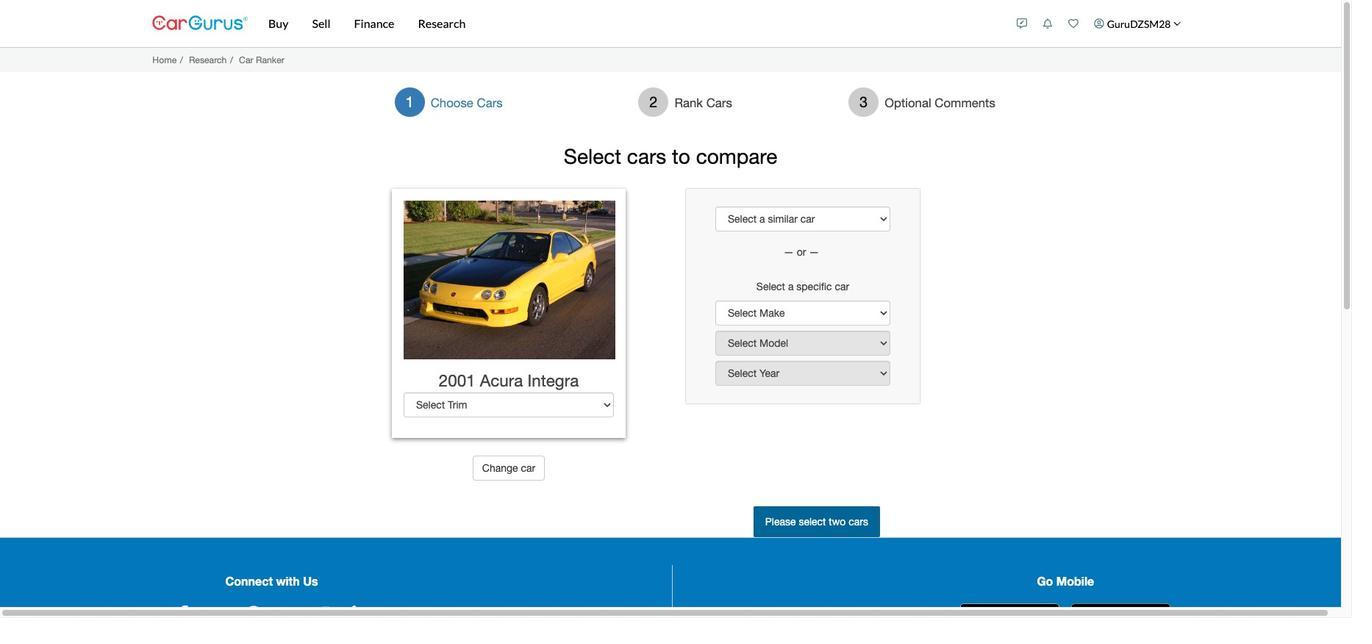 Task type: vqa. For each thing, say whether or not it's contained in the screenshot.


Task type: locate. For each thing, give the bounding box(es) containing it.
choose
[[431, 95, 474, 110]]

please select two cars button
[[754, 506, 880, 537]]

cars
[[627, 144, 667, 168], [849, 516, 869, 528]]

car
[[835, 281, 850, 293], [521, 462, 536, 474]]

0 horizontal spatial —
[[784, 246, 794, 258]]

finance
[[354, 16, 395, 30]]

comments
[[935, 95, 996, 110]]

select a specific car
[[757, 281, 850, 293]]

1 vertical spatial select
[[757, 281, 785, 293]]

with
[[276, 574, 300, 588]]

1 horizontal spatial —
[[809, 246, 820, 258]]

add a car review image
[[1017, 18, 1028, 29]]

—
[[784, 246, 794, 258], [809, 246, 820, 258]]

cars inside button
[[849, 516, 869, 528]]

integra
[[528, 372, 579, 391]]

chevron down image
[[1174, 20, 1182, 27]]

cars
[[477, 95, 503, 110], [707, 95, 732, 110]]

0 horizontal spatial select
[[564, 144, 622, 168]]

/ right home
[[180, 54, 183, 65]]

cargurus logo homepage link image
[[152, 3, 248, 44]]

research
[[418, 16, 466, 30], [189, 54, 227, 65]]

specific
[[797, 281, 832, 293]]

1 horizontal spatial car
[[835, 281, 850, 293]]

1 horizontal spatial research
[[418, 16, 466, 30]]

select for select cars to compare
[[564, 144, 622, 168]]

cars for 1
[[477, 95, 503, 110]]

two
[[829, 516, 846, 528]]

cars right two at the right
[[849, 516, 869, 528]]

compare
[[696, 144, 778, 168]]

1 vertical spatial cars
[[849, 516, 869, 528]]

car inside change car link
[[521, 462, 536, 474]]

optional
[[885, 95, 932, 110]]

0 horizontal spatial cars
[[627, 144, 667, 168]]

rank
[[675, 95, 703, 110]]

2 / from the left
[[230, 54, 233, 65]]

cars right rank
[[707, 95, 732, 110]]

/
[[180, 54, 183, 65], [230, 54, 233, 65]]

— left or
[[784, 246, 794, 258]]

research right finance
[[418, 16, 466, 30]]

1 horizontal spatial cars
[[707, 95, 732, 110]]

0 vertical spatial select
[[564, 144, 622, 168]]

instagram image
[[315, 606, 336, 619]]

2 — from the left
[[809, 246, 820, 258]]

0 horizontal spatial cars
[[477, 95, 503, 110]]

ranker
[[256, 54, 284, 65]]

connect with us
[[225, 574, 318, 588]]

cars left to
[[627, 144, 667, 168]]

home / research / car ranker
[[152, 54, 284, 65]]

research inside research "dropdown button"
[[418, 16, 466, 30]]

2001
[[439, 372, 476, 391]]

saved cars image
[[1069, 18, 1079, 29]]

0 horizontal spatial research
[[189, 54, 227, 65]]

menu bar containing buy
[[248, 0, 1010, 47]]

facebook image
[[172, 606, 192, 619]]

car right change
[[521, 462, 536, 474]]

or
[[797, 246, 806, 258]]

go mobile
[[1037, 574, 1095, 588]]

download on the app store image
[[961, 604, 1060, 619]]

us
[[303, 574, 318, 588]]

get it on google play image
[[1072, 604, 1171, 619]]

1 vertical spatial car
[[521, 462, 536, 474]]

research link
[[189, 54, 227, 65]]

car right specific
[[835, 281, 850, 293]]

0 horizontal spatial car
[[521, 462, 536, 474]]

rank cars
[[675, 95, 732, 110]]

0 horizontal spatial /
[[180, 54, 183, 65]]

mobile
[[1057, 574, 1095, 588]]

1 cars from the left
[[477, 95, 503, 110]]

gurudzsm28 menu
[[1010, 3, 1189, 44]]

optional comments
[[885, 95, 996, 110]]

research down cargurus logo homepage link
[[189, 54, 227, 65]]

0 vertical spatial car
[[835, 281, 850, 293]]

home
[[152, 54, 177, 65]]

cars right choose
[[477, 95, 503, 110]]

menu bar
[[248, 0, 1010, 47]]

2001 acura integra
[[439, 372, 579, 391]]

cars for 2
[[707, 95, 732, 110]]

1 horizontal spatial /
[[230, 54, 233, 65]]

select for select a specific car
[[757, 281, 785, 293]]

0 vertical spatial research
[[418, 16, 466, 30]]

— right or
[[809, 246, 820, 258]]

select
[[564, 144, 622, 168], [757, 281, 785, 293]]

2 cars from the left
[[707, 95, 732, 110]]

1 horizontal spatial select
[[757, 281, 785, 293]]

1 horizontal spatial cars
[[849, 516, 869, 528]]

1 / from the left
[[180, 54, 183, 65]]

buy
[[268, 16, 289, 30]]

/ left car
[[230, 54, 233, 65]]



Task type: describe. For each thing, give the bounding box(es) containing it.
linkedin image
[[351, 606, 372, 619]]

a
[[788, 281, 794, 293]]

to
[[672, 144, 691, 168]]

change car link
[[473, 456, 545, 481]]

select
[[799, 516, 826, 528]]

please select two cars
[[765, 516, 869, 528]]

home link
[[152, 54, 177, 65]]

1 — from the left
[[784, 246, 794, 258]]

youtube image
[[279, 606, 300, 619]]

gurudzsm28 button
[[1087, 3, 1189, 44]]

acura
[[480, 372, 523, 391]]

connect
[[225, 574, 273, 588]]

1 vertical spatial research
[[189, 54, 227, 65]]

go
[[1037, 574, 1053, 588]]

car
[[239, 54, 253, 65]]

finance button
[[342, 0, 406, 47]]

twitter image
[[208, 606, 228, 619]]

choose cars
[[431, 95, 503, 110]]

user icon image
[[1095, 18, 1105, 29]]

research button
[[406, 0, 478, 47]]

change car
[[482, 462, 536, 474]]

buy button
[[257, 0, 300, 47]]

open notifications image
[[1043, 18, 1053, 29]]

pinterest image
[[244, 606, 264, 619]]

select cars to compare
[[564, 144, 778, 168]]

gurudzsm28
[[1107, 17, 1171, 30]]

— or —
[[784, 246, 822, 258]]

please
[[765, 516, 796, 528]]

1
[[406, 93, 414, 110]]

change
[[482, 462, 518, 474]]

2
[[650, 93, 658, 110]]

3
[[860, 93, 868, 110]]

cargurus logo homepage link link
[[152, 3, 248, 44]]

sell button
[[300, 0, 342, 47]]

0 vertical spatial cars
[[627, 144, 667, 168]]

sell
[[312, 16, 331, 30]]

picture of 2001 acura integra image
[[404, 201, 616, 360]]



